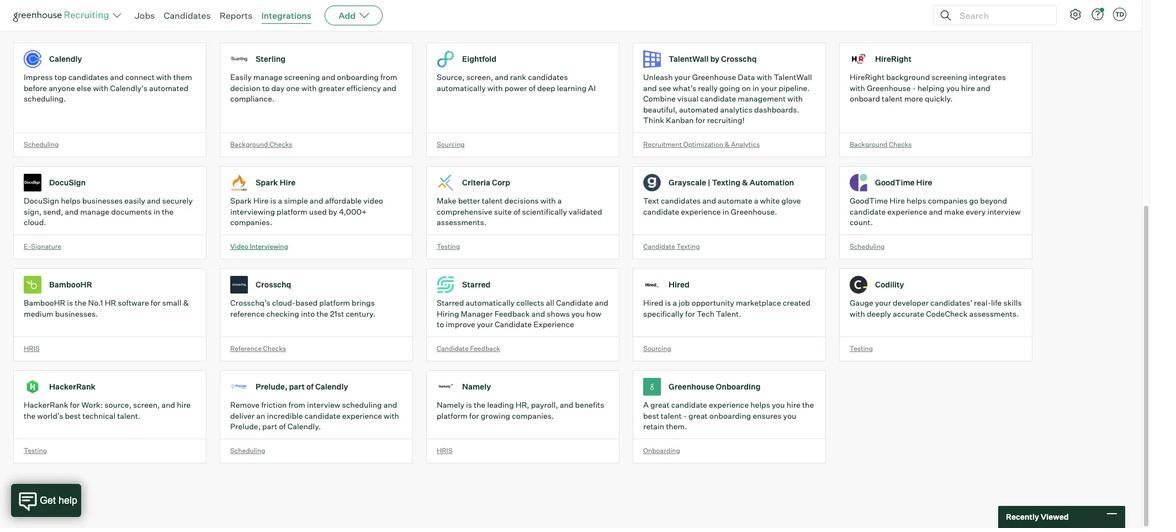 Task type: describe. For each thing, give the bounding box(es) containing it.
popular
[[272, 22, 300, 32]]

greater
[[319, 83, 345, 93]]

a inside "text candidates and automate a white glove candidate experience in greenhouse."
[[755, 196, 759, 206]]

and right easily on the top left of the page
[[147, 196, 161, 206]]

talent.
[[717, 309, 742, 319]]

sourcing for hired is a job opportunity marketplace created specifically for tech talent.
[[644, 345, 672, 353]]

deeply
[[867, 309, 892, 319]]

and inside "text candidates and automate a white glove candidate experience in greenhouse."
[[703, 196, 717, 206]]

build your tech stack with guidance, selecting from our customers most popular integrations.
[[13, 22, 348, 32]]

1 horizontal spatial great
[[689, 411, 708, 421]]

1 horizontal spatial by
[[711, 54, 720, 64]]

decision
[[230, 83, 261, 93]]

customer-
[[13, 5, 60, 16]]

remove
[[230, 401, 260, 410]]

talent inside make better talent decisions with a comprehensive suite of scientifically validated assessments.
[[482, 196, 503, 206]]

candidate down the "improve"
[[437, 345, 469, 353]]

and inside hireright background screening integrates with greenhouse - helping you hire and onboard talent more quickly.
[[977, 83, 991, 93]]

bamboohr for bamboohr is the no.1 hr software for small & medium businesses.
[[24, 298, 65, 308]]

sterling
[[256, 54, 286, 64]]

small
[[162, 298, 182, 308]]

validated
[[569, 207, 603, 216]]

hris for namely is the leading hr, payroll, and benefits platform for growing companies.
[[437, 447, 453, 455]]

is for namely is the leading hr, payroll, and benefits platform for growing companies.
[[466, 401, 472, 410]]

- inside hireright background screening integrates with greenhouse - helping you hire and onboard talent more quickly.
[[913, 83, 917, 93]]

goodtime hire
[[876, 178, 933, 188]]

visual
[[678, 94, 699, 103]]

platform inside crosschq's cloud-based platform brings reference checking into the 21st century.
[[319, 298, 350, 308]]

1 horizontal spatial texting
[[712, 178, 741, 188]]

interview inside remove friction from interview scheduling and deliver an incredible candidate experience with prelude, part of calendly.
[[307, 401, 341, 410]]

scheduling for remove friction from interview scheduling and deliver an incredible candidate experience with prelude, part of calendly.
[[230, 447, 265, 455]]

automatically inside source, screen, and rank candidates automatically with power of deep learning ai
[[437, 83, 486, 93]]

0 horizontal spatial crosschq
[[256, 280, 291, 290]]

top
[[55, 72, 67, 82]]

prelude, inside remove friction from interview scheduling and deliver an incredible candidate experience with prelude, part of calendly.
[[230, 422, 261, 432]]

and inside impress top candidates and connect with them before anyone else with calendly's automated scheduling.
[[110, 72, 124, 82]]

is for bamboohr is the no.1 hr software for small & medium businesses.
[[67, 298, 73, 308]]

recruiting!
[[708, 116, 745, 125]]

talent inside hireright background screening integrates with greenhouse - helping you hire and onboard talent more quickly.
[[882, 94, 903, 103]]

greenhouse recruiting image
[[13, 9, 113, 22]]

screen, inside the hackerrank for work: source, screen, and hire the world's best technical talent.
[[133, 401, 160, 410]]

0 vertical spatial calendly
[[49, 54, 82, 64]]

beyond
[[981, 196, 1008, 206]]

candidate up shows
[[556, 298, 594, 308]]

0 vertical spatial great
[[651, 401, 670, 410]]

and right efficiency
[[383, 83, 397, 93]]

build
[[13, 22, 32, 32]]

integrations
[[262, 10, 312, 21]]

1 horizontal spatial &
[[725, 140, 730, 148]]

what's
[[673, 83, 697, 93]]

opportunity
[[692, 298, 735, 308]]

1 horizontal spatial calendly
[[315, 383, 348, 392]]

hris for bamboohr is the no.1 hr software for small & medium businesses.
[[24, 345, 40, 353]]

assessments. for comprehensive
[[437, 218, 487, 227]]

better
[[458, 196, 480, 206]]

reference
[[230, 309, 265, 319]]

0 horizontal spatial from
[[180, 22, 196, 32]]

& inside "bamboohr is the no.1 hr software for small & medium businesses."
[[183, 298, 189, 308]]

securely
[[162, 196, 193, 206]]

learning
[[557, 83, 587, 93]]

guidance,
[[107, 22, 143, 32]]

one
[[286, 83, 300, 93]]

greenhouse inside hireright background screening integrates with greenhouse - helping you hire and onboard talent more quickly.
[[867, 83, 911, 93]]

them
[[173, 72, 192, 82]]

criteria corp
[[462, 178, 511, 188]]

the inside the hackerrank for work: source, screen, and hire the world's best technical talent.
[[24, 411, 36, 421]]

1 horizontal spatial onboarding
[[716, 383, 761, 392]]

2 vertical spatial greenhouse
[[669, 383, 715, 392]]

combine
[[644, 94, 676, 103]]

white
[[761, 196, 780, 206]]

text
[[644, 196, 660, 206]]

candidates inside source, screen, and rank candidates automatically with power of deep learning ai
[[528, 72, 568, 82]]

your inside starred automatically collects all candidate and hiring manager feedback and shows you how to improve your candidate experience
[[477, 320, 493, 329]]

with inside easily manage screening and onboarding from decision to day one with greater efficiency and compliance.
[[301, 83, 317, 93]]

screening for one
[[284, 72, 320, 82]]

tech
[[697, 309, 715, 319]]

assessments. for skills
[[970, 309, 1020, 319]]

source,
[[437, 72, 465, 82]]

and down collects at left
[[532, 309, 546, 319]]

crosschq's cloud-based platform brings reference checking into the 21st century.
[[230, 298, 376, 319]]

experience inside the goodtime hire helps companies go beyond candidate experience and make every interview count.
[[888, 207, 928, 216]]

and up greater
[[322, 72, 336, 82]]

with inside remove friction from interview scheduling and deliver an incredible candidate experience with prelude, part of calendly.
[[384, 411, 399, 421]]

a inside hired is a job opportunity marketplace created specifically for tech talent.
[[673, 298, 677, 308]]

skills
[[1004, 298, 1023, 308]]

hire for goodtime hire helps companies go beyond candidate experience and make every interview count.
[[890, 196, 906, 206]]

go
[[970, 196, 979, 206]]

bamboohr is the no.1 hr software for small & medium businesses.
[[24, 298, 189, 319]]

helps inside the goodtime hire helps companies go beyond candidate experience and make every interview count.
[[907, 196, 927, 206]]

sourcing for source, screen, and rank candidates automatically with power of deep learning ai
[[437, 140, 465, 148]]

kanban
[[666, 116, 694, 125]]

of inside remove friction from interview scheduling and deliver an incredible candidate experience with prelude, part of calendly.
[[279, 422, 286, 432]]

you right ensures
[[784, 411, 797, 421]]

tech
[[51, 22, 67, 32]]

0 horizontal spatial texting
[[677, 242, 700, 251]]

checking
[[266, 309, 299, 319]]

businesses
[[82, 196, 123, 206]]

onboarding inside a great candidate experience helps you hire the best talent - great onboarding ensures you retain them.
[[710, 411, 752, 421]]

connect
[[125, 72, 155, 82]]

companies. inside spark hire is a simple and affordable video interviewing platform used by 4,000+ companies.
[[230, 218, 272, 227]]

easily
[[125, 196, 145, 206]]

partners
[[102, 5, 140, 16]]

0 horizontal spatial talentwall
[[669, 54, 709, 64]]

background
[[887, 72, 931, 82]]

and inside spark hire is a simple and affordable video interviewing platform used by 4,000+ companies.
[[310, 196, 324, 206]]

impress top candidates and connect with them before anyone else with calendly's automated scheduling.
[[24, 72, 192, 103]]

data
[[738, 72, 756, 82]]

goodtime for goodtime hire
[[876, 178, 915, 188]]

greenhouse inside the unleash your greenhouse data with talentwall and see what's really going on in your pipeline. combine visual candidate management with beautiful, automated analytics dashboards. think kanban for recruiting!
[[693, 72, 737, 82]]

hire for hackerrank for work: source, screen, and hire the world's best technical talent.
[[177, 401, 191, 410]]

the inside docusign helps businesses easily and securely sign, send, and manage documents in the cloud.
[[162, 207, 174, 216]]

with inside source, screen, and rank candidates automatically with power of deep learning ai
[[488, 83, 503, 93]]

an
[[257, 411, 265, 421]]

improve
[[446, 320, 476, 329]]

impress
[[24, 72, 53, 82]]

beautiful,
[[644, 105, 678, 114]]

payroll,
[[531, 401, 558, 410]]

stack
[[69, 22, 89, 32]]

manage inside easily manage screening and onboarding from decision to day one with greater efficiency and compliance.
[[254, 72, 283, 82]]

helping
[[918, 83, 945, 93]]

candidate inside a great candidate experience helps you hire the best talent - great onboarding ensures you retain them.
[[672, 401, 708, 410]]

unleash your greenhouse data with talentwall and see what's really going on in your pipeline. combine visual candidate management with beautiful, automated analytics dashboards. think kanban for recruiting!
[[644, 72, 813, 125]]

suite
[[494, 207, 512, 216]]

starred for starred automatically collects all candidate and hiring manager feedback and shows you how to improve your candidate experience
[[437, 298, 464, 308]]

gauge
[[850, 298, 874, 308]]

brings
[[352, 298, 375, 308]]

unleash
[[644, 72, 673, 82]]

bamboohr for bamboohr
[[49, 280, 92, 290]]

e-signature
[[24, 242, 61, 251]]

from inside remove friction from interview scheduling and deliver an incredible candidate experience with prelude, part of calendly.
[[289, 401, 306, 410]]

your for gauge
[[876, 298, 892, 308]]

life
[[992, 298, 1002, 308]]

hiring
[[437, 309, 459, 319]]

jobs
[[135, 10, 155, 21]]

candidates inside "text candidates and automate a white glove candidate experience in greenhouse."
[[661, 196, 701, 206]]

retain
[[644, 422, 665, 432]]

candidate down text
[[644, 242, 676, 251]]

with inside make better talent decisions with a comprehensive suite of scientifically validated assessments.
[[541, 196, 556, 206]]

candidate down collects at left
[[495, 320, 532, 329]]

4,000+
[[339, 207, 367, 216]]

and up 'how'
[[595, 298, 609, 308]]

td button
[[1114, 8, 1127, 21]]

codecheck
[[927, 309, 968, 319]]

friction
[[261, 401, 287, 410]]

experience inside remove friction from interview scheduling and deliver an incredible candidate experience with prelude, part of calendly.
[[342, 411, 382, 421]]

part inside remove friction from interview scheduling and deliver an incredible candidate experience with prelude, part of calendly.
[[262, 422, 277, 432]]

and inside source, screen, and rank candidates automatically with power of deep learning ai
[[495, 72, 509, 82]]

all
[[546, 298, 555, 308]]

and right send,
[[65, 207, 79, 216]]

for inside the unleash your greenhouse data with talentwall and see what's really going on in your pipeline. combine visual candidate management with beautiful, automated analytics dashboards. think kanban for recruiting!
[[696, 116, 706, 125]]

companies. inside namely is the leading hr, payroll, and benefits platform for growing companies.
[[512, 411, 554, 421]]

to inside starred automatically collects all candidate and hiring manager feedback and shows you how to improve your candidate experience
[[437, 320, 444, 329]]

easily
[[230, 72, 252, 82]]

with inside hireright background screening integrates with greenhouse - helping you hire and onboard talent more quickly.
[[850, 83, 866, 93]]

codility
[[876, 280, 905, 290]]

make better talent decisions with a comprehensive suite of scientifically validated assessments.
[[437, 196, 603, 227]]

0 vertical spatial part
[[289, 383, 305, 392]]

hired for hired
[[669, 280, 690, 290]]

customers
[[212, 22, 250, 32]]

1 vertical spatial feedback
[[470, 345, 501, 353]]

talentwall inside the unleash your greenhouse data with talentwall and see what's really going on in your pipeline. combine visual candidate management with beautiful, automated analytics dashboards. think kanban for recruiting!
[[774, 72, 813, 82]]

1 vertical spatial onboarding
[[644, 447, 681, 455]]

hired for hired is a job opportunity marketplace created specifically for tech talent.
[[644, 298, 664, 308]]

configure image
[[1070, 8, 1083, 21]]

every
[[966, 207, 986, 216]]

screen, inside source, screen, and rank candidates automatically with power of deep learning ai
[[467, 72, 493, 82]]

hr
[[105, 298, 116, 308]]

for inside the hackerrank for work: source, screen, and hire the world's best technical talent.
[[70, 401, 80, 410]]

a inside make better talent decisions with a comprehensive suite of scientifically validated assessments.
[[558, 196, 562, 206]]

hire for goodtime hire
[[917, 178, 933, 188]]

0 vertical spatial crosschq
[[722, 54, 757, 64]]

interview inside the goodtime hire helps companies go beyond candidate experience and make every interview count.
[[988, 207, 1021, 216]]

hired is a job opportunity marketplace created specifically for tech talent.
[[644, 298, 811, 319]]

to inside easily manage screening and onboarding from decision to day one with greater efficiency and compliance.
[[262, 83, 270, 93]]

the inside a great candidate experience helps you hire the best talent - great onboarding ensures you retain them.
[[803, 401, 815, 410]]

ai
[[589, 83, 596, 93]]

calendly.
[[288, 422, 321, 432]]

and inside the goodtime hire helps companies go beyond candidate experience and make every interview count.
[[930, 207, 943, 216]]

best inside a great candidate experience helps you hire the best talent - great onboarding ensures you retain them.
[[644, 411, 660, 421]]

candidate feedback
[[437, 345, 501, 353]]

candidates link
[[164, 10, 211, 21]]

in inside "text candidates and automate a white glove candidate experience in greenhouse."
[[723, 207, 730, 216]]



Task type: locate. For each thing, give the bounding box(es) containing it.
for inside namely is the leading hr, payroll, and benefits platform for growing companies.
[[470, 411, 479, 421]]

0 horizontal spatial -
[[684, 411, 687, 421]]

1 vertical spatial calendly
[[315, 383, 348, 392]]

anyone
[[49, 83, 75, 93]]

viewed
[[1041, 513, 1069, 522]]

hireright inside hireright background screening integrates with greenhouse - helping you hire and onboard talent more quickly.
[[850, 72, 885, 82]]

0 horizontal spatial in
[[154, 207, 160, 216]]

in right documents
[[154, 207, 160, 216]]

your up management
[[761, 83, 777, 93]]

of up remove friction from interview scheduling and deliver an incredible candidate experience with prelude, part of calendly.
[[307, 383, 314, 392]]

best inside the hackerrank for work: source, screen, and hire the world's best technical talent.
[[65, 411, 81, 421]]

in right on
[[753, 83, 760, 93]]

0 horizontal spatial by
[[329, 207, 338, 216]]

power
[[505, 83, 527, 93]]

for left the small
[[151, 298, 161, 308]]

texting down "text candidates and automate a white glove candidate experience in greenhouse."
[[677, 242, 700, 251]]

hireright for hireright background screening integrates with greenhouse - helping you hire and onboard talent more quickly.
[[850, 72, 885, 82]]

2 vertical spatial talent
[[661, 411, 682, 421]]

1 background checks from the left
[[230, 140, 293, 148]]

candidate inside the goodtime hire helps companies go beyond candidate experience and make every interview count.
[[850, 207, 886, 216]]

experience inside "text candidates and automate a white glove candidate experience in greenhouse."
[[681, 207, 721, 216]]

scheduling.
[[24, 94, 66, 103]]

great down greenhouse onboarding
[[689, 411, 708, 421]]

a inside spark hire is a simple and affordable video interviewing platform used by 4,000+ companies.
[[278, 196, 282, 206]]

onboarding
[[716, 383, 761, 392], [644, 447, 681, 455]]

customer-preferred partners
[[13, 5, 140, 16]]

with inside gauge your developer candidates' real-life skills with deeply accurate codecheck assessments.
[[850, 309, 866, 319]]

on
[[742, 83, 751, 93]]

0 vertical spatial onboarding
[[337, 72, 379, 82]]

1 vertical spatial manage
[[80, 207, 109, 216]]

century.
[[346, 309, 376, 319]]

2 screening from the left
[[932, 72, 968, 82]]

candidates down grayscale
[[661, 196, 701, 206]]

crosschq up cloud- on the bottom of page
[[256, 280, 291, 290]]

before
[[24, 83, 47, 93]]

0 horizontal spatial screen,
[[133, 401, 160, 410]]

0 horizontal spatial companies.
[[230, 218, 272, 227]]

recently
[[1007, 513, 1040, 522]]

from inside easily manage screening and onboarding from decision to day one with greater efficiency and compliance.
[[381, 72, 398, 82]]

background for hireright background screening integrates with greenhouse - helping you hire and onboard talent more quickly.
[[850, 140, 888, 148]]

1 horizontal spatial helps
[[751, 401, 771, 410]]

checks for quickly.
[[890, 140, 912, 148]]

spark hire is a simple and affordable video interviewing platform used by 4,000+ companies.
[[230, 196, 383, 227]]

you
[[947, 83, 960, 93], [572, 309, 585, 319], [772, 401, 785, 410], [784, 411, 797, 421]]

1 horizontal spatial hire
[[787, 401, 801, 410]]

is inside "bamboohr is the no.1 hr software for small & medium businesses."
[[67, 298, 73, 308]]

video
[[230, 242, 248, 251]]

assessments. inside gauge your developer candidates' real-life skills with deeply accurate codecheck assessments.
[[970, 309, 1020, 319]]

your for build
[[34, 22, 50, 32]]

hackerrank for hackerrank
[[49, 383, 96, 392]]

is inside spark hire is a simple and affordable video interviewing platform used by 4,000+ companies.
[[270, 196, 276, 206]]

0 vertical spatial feedback
[[495, 309, 530, 319]]

onboard
[[850, 94, 881, 103]]

0 horizontal spatial hire
[[177, 401, 191, 410]]

hired inside hired is a job opportunity marketplace created specifically for tech talent.
[[644, 298, 664, 308]]

background down onboard
[[850, 140, 888, 148]]

hackerrank inside the hackerrank for work: source, screen, and hire the world's best technical talent.
[[24, 401, 68, 410]]

in inside the unleash your greenhouse data with talentwall and see what's really going on in your pipeline. combine visual candidate management with beautiful, automated analytics dashboards. think kanban for recruiting!
[[753, 83, 760, 93]]

testing for hackerrank for work: source, screen, and hire the world's best technical talent.
[[24, 447, 47, 455]]

1 vertical spatial docusign
[[24, 196, 59, 206]]

hire up simple
[[280, 178, 296, 188]]

of
[[529, 83, 536, 93], [514, 207, 521, 216], [307, 383, 314, 392], [279, 422, 286, 432]]

1 vertical spatial starred
[[437, 298, 464, 308]]

2 vertical spatial scheduling
[[230, 447, 265, 455]]

2 horizontal spatial platform
[[437, 411, 468, 421]]

0 horizontal spatial best
[[65, 411, 81, 421]]

screening inside easily manage screening and onboarding from decision to day one with greater efficiency and compliance.
[[284, 72, 320, 82]]

- inside a great candidate experience helps you hire the best talent - great onboarding ensures you retain them.
[[684, 411, 687, 421]]

sourcing
[[437, 140, 465, 148], [644, 345, 672, 353]]

no.1
[[88, 298, 103, 308]]

candidate inside remove friction from interview scheduling and deliver an incredible candidate experience with prelude, part of calendly.
[[305, 411, 341, 421]]

0 vertical spatial assessments.
[[437, 218, 487, 227]]

hackerrank up world's
[[24, 401, 68, 410]]

and up used
[[310, 196, 324, 206]]

of down incredible
[[279, 422, 286, 432]]

sourcing down specifically
[[644, 345, 672, 353]]

namely for namely
[[462, 383, 491, 392]]

your for unleash
[[675, 72, 691, 82]]

0 vertical spatial automated
[[149, 83, 189, 93]]

background checks for easily manage screening and onboarding from decision to day one with greater efficiency and compliance.
[[230, 140, 293, 148]]

is up specifically
[[665, 298, 671, 308]]

used
[[309, 207, 327, 216]]

testing for gauge your developer candidates' real-life skills with deeply accurate codecheck assessments.
[[850, 345, 874, 353]]

1 horizontal spatial hris
[[437, 447, 453, 455]]

1 vertical spatial sourcing
[[644, 345, 672, 353]]

send,
[[43, 207, 63, 216]]

feedback inside starred automatically collects all candidate and hiring manager feedback and shows you how to improve your candidate experience
[[495, 309, 530, 319]]

1 vertical spatial automated
[[680, 105, 719, 114]]

& up automate in the right top of the page
[[743, 178, 748, 188]]

platform down simple
[[277, 207, 308, 216]]

namely inside namely is the leading hr, payroll, and benefits platform for growing companies.
[[437, 401, 465, 410]]

0 vertical spatial platform
[[277, 207, 308, 216]]

remove friction from interview scheduling and deliver an incredible candidate experience with prelude, part of calendly.
[[230, 401, 399, 432]]

the inside namely is the leading hr, payroll, and benefits platform for growing companies.
[[474, 401, 486, 410]]

and inside namely is the leading hr, payroll, and benefits platform for growing companies.
[[560, 401, 574, 410]]

comprehensive
[[437, 207, 493, 216]]

spark for spark hire
[[256, 178, 278, 188]]

helps down goodtime hire at top
[[907, 196, 927, 206]]

namely left leading on the left of page
[[437, 401, 465, 410]]

0 vertical spatial screen,
[[467, 72, 493, 82]]

analytics
[[721, 105, 753, 114]]

0 vertical spatial sourcing
[[437, 140, 465, 148]]

hire inside spark hire is a simple and affordable video interviewing platform used by 4,000+ companies.
[[253, 196, 269, 206]]

talent inside a great candidate experience helps you hire the best talent - great onboarding ensures you retain them.
[[661, 411, 682, 421]]

0 vertical spatial goodtime
[[876, 178, 915, 188]]

docusign up sign,
[[24, 196, 59, 206]]

from up incredible
[[289, 401, 306, 410]]

1 vertical spatial screen,
[[133, 401, 160, 410]]

hireright
[[876, 54, 912, 64], [850, 72, 885, 82]]

1 vertical spatial hired
[[644, 298, 664, 308]]

hire down goodtime hire at top
[[890, 196, 906, 206]]

and down integrates
[[977, 83, 991, 93]]

0 horizontal spatial part
[[262, 422, 277, 432]]

0 vertical spatial by
[[711, 54, 720, 64]]

background checks for hireright background screening integrates with greenhouse - helping you hire and onboard talent more quickly.
[[850, 140, 912, 148]]

and left rank
[[495, 72, 509, 82]]

experience down scheduling
[[342, 411, 382, 421]]

hire inside a great candidate experience helps you hire the best talent - great onboarding ensures you retain them.
[[787, 401, 801, 410]]

sourcing up criteria
[[437, 140, 465, 148]]

experience down greenhouse onboarding
[[709, 401, 749, 410]]

integrations link
[[262, 10, 312, 21]]

and inside the hackerrank for work: source, screen, and hire the world's best technical talent.
[[162, 401, 175, 410]]

a left simple
[[278, 196, 282, 206]]

0 vertical spatial hireright
[[876, 54, 912, 64]]

world's
[[37, 411, 63, 421]]

0 vertical spatial onboarding
[[716, 383, 761, 392]]

talent.
[[117, 411, 141, 421]]

2 vertical spatial from
[[289, 401, 306, 410]]

and down companies at the top of page
[[930, 207, 943, 216]]

0 horizontal spatial helps
[[61, 196, 81, 206]]

screening up helping
[[932, 72, 968, 82]]

is for hired is a job opportunity marketplace created specifically for tech talent.
[[665, 298, 671, 308]]

automated
[[149, 83, 189, 93], [680, 105, 719, 114]]

scheduling for impress top candidates and connect with them before anyone else with calendly's automated scheduling.
[[24, 140, 59, 148]]

automatically inside starred automatically collects all candidate and hiring manager feedback and shows you how to improve your candidate experience
[[466, 298, 515, 308]]

documents
[[111, 207, 152, 216]]

candidates
[[68, 72, 108, 82], [528, 72, 568, 82], [661, 196, 701, 206]]

affordable
[[325, 196, 362, 206]]

you inside hireright background screening integrates with greenhouse - helping you hire and onboard talent more quickly.
[[947, 83, 960, 93]]

prelude, down 'deliver' on the left
[[230, 422, 261, 432]]

for left growing
[[470, 411, 479, 421]]

0 horizontal spatial calendly
[[49, 54, 82, 64]]

goodtime for goodtime hire helps companies go beyond candidate experience and make every interview count.
[[850, 196, 889, 206]]

preferred
[[60, 5, 100, 16]]

candidate up the them.
[[672, 401, 708, 410]]

helps inside docusign helps businesses easily and securely sign, send, and manage documents in the cloud.
[[61, 196, 81, 206]]

easily manage screening and onboarding from decision to day one with greater efficiency and compliance.
[[230, 72, 398, 103]]

docusign up send,
[[49, 178, 86, 188]]

software
[[118, 298, 149, 308]]

of inside source, screen, and rank candidates automatically with power of deep learning ai
[[529, 83, 536, 93]]

2 horizontal spatial in
[[753, 83, 760, 93]]

reference
[[230, 345, 262, 353]]

for down job
[[686, 309, 696, 319]]

companies. down interviewing
[[230, 218, 272, 227]]

0 horizontal spatial candidates
[[68, 72, 108, 82]]

interview down beyond
[[988, 207, 1021, 216]]

jobs link
[[135, 10, 155, 21]]

a
[[644, 401, 649, 410]]

of left 'deep'
[[529, 83, 536, 93]]

decisions
[[505, 196, 539, 206]]

count.
[[850, 218, 874, 227]]

1 screening from the left
[[284, 72, 320, 82]]

candidates inside impress top candidates and connect with them before anyone else with calendly's automated scheduling.
[[68, 72, 108, 82]]

deep
[[538, 83, 556, 93]]

1 vertical spatial namely
[[437, 401, 465, 410]]

2 best from the left
[[644, 411, 660, 421]]

platform
[[277, 207, 308, 216], [319, 298, 350, 308], [437, 411, 468, 421]]

platform inside spark hire is a simple and affordable video interviewing platform used by 4,000+ companies.
[[277, 207, 308, 216]]

more
[[905, 94, 924, 103]]

think
[[644, 116, 665, 125]]

is left leading on the left of page
[[466, 401, 472, 410]]

recently viewed
[[1007, 513, 1069, 522]]

testing
[[437, 242, 460, 251], [850, 345, 874, 353], [24, 447, 47, 455]]

best right world's
[[65, 411, 81, 421]]

automatically down the source,
[[437, 83, 486, 93]]

0 horizontal spatial spark
[[230, 196, 252, 206]]

1 horizontal spatial candidates
[[528, 72, 568, 82]]

1 vertical spatial &
[[743, 178, 748, 188]]

add button
[[325, 6, 383, 25]]

and inside remove friction from interview scheduling and deliver an incredible candidate experience with prelude, part of calendly.
[[384, 401, 397, 410]]

0 vertical spatial hackerrank
[[49, 383, 96, 392]]

docusign for docusign helps businesses easily and securely sign, send, and manage documents in the cloud.
[[24, 196, 59, 206]]

starred for starred
[[462, 280, 491, 290]]

helps up send,
[[61, 196, 81, 206]]

candidate inside the unleash your greenhouse data with talentwall and see what's really going on in your pipeline. combine visual candidate management with beautiful, automated analytics dashboards. think kanban for recruiting!
[[701, 94, 737, 103]]

make
[[945, 207, 965, 216]]

crosschq up data
[[722, 54, 757, 64]]

namely up leading on the left of page
[[462, 383, 491, 392]]

testing for make better talent decisions with a comprehensive suite of scientifically validated assessments.
[[437, 242, 460, 251]]

0 vertical spatial &
[[725, 140, 730, 148]]

manage inside docusign helps businesses easily and securely sign, send, and manage documents in the cloud.
[[80, 207, 109, 216]]

crosschq's
[[230, 298, 271, 308]]

1 vertical spatial goodtime
[[850, 196, 889, 206]]

the inside crosschq's cloud-based platform brings reference checking into the 21st century.
[[317, 309, 329, 319]]

hireright up onboard
[[850, 72, 885, 82]]

scheduling for goodtime hire helps companies go beyond candidate experience and make every interview count.
[[850, 242, 885, 251]]

2 horizontal spatial &
[[743, 178, 748, 188]]

docusign for docusign
[[49, 178, 86, 188]]

goodtime hire helps companies go beyond candidate experience and make every interview count.
[[850, 196, 1021, 227]]

0 vertical spatial from
[[180, 22, 196, 32]]

1 background from the left
[[230, 140, 268, 148]]

of down decisions
[[514, 207, 521, 216]]

texting right |
[[712, 178, 741, 188]]

hired up specifically
[[644, 298, 664, 308]]

|
[[708, 178, 711, 188]]

2 horizontal spatial candidates
[[661, 196, 701, 206]]

screening for hire
[[932, 72, 968, 82]]

0 horizontal spatial scheduling
[[24, 140, 59, 148]]

hire up interviewing
[[253, 196, 269, 206]]

marketplace
[[736, 298, 782, 308]]

candidates up 'deep'
[[528, 72, 568, 82]]

candidate texting
[[644, 242, 700, 251]]

simple
[[284, 196, 308, 206]]

a left job
[[673, 298, 677, 308]]

automated inside the unleash your greenhouse data with talentwall and see what's really going on in your pipeline. combine visual candidate management with beautiful, automated analytics dashboards. think kanban for recruiting!
[[680, 105, 719, 114]]

talent up suite
[[482, 196, 503, 206]]

1 horizontal spatial in
[[723, 207, 730, 216]]

checks right reference
[[263, 345, 286, 353]]

hire inside the goodtime hire helps companies go beyond candidate experience and make every interview count.
[[890, 196, 906, 206]]

interview
[[988, 207, 1021, 216], [307, 401, 341, 410]]

candidate down text
[[644, 207, 680, 216]]

reference checks
[[230, 345, 286, 353]]

spark inside spark hire is a simple and affordable video interviewing platform used by 4,000+ companies.
[[230, 196, 252, 206]]

your down customer-
[[34, 22, 50, 32]]

checks up spark hire
[[270, 140, 293, 148]]

talent up the them.
[[661, 411, 682, 421]]

0 vertical spatial hired
[[669, 280, 690, 290]]

1 vertical spatial testing
[[850, 345, 874, 353]]

scientifically
[[522, 207, 567, 216]]

namely for namely is the leading hr, payroll, and benefits platform for growing companies.
[[437, 401, 465, 410]]

the inside "bamboohr is the no.1 hr software for small & medium businesses."
[[75, 298, 86, 308]]

experience down goodtime hire at top
[[888, 207, 928, 216]]

1 horizontal spatial screening
[[932, 72, 968, 82]]

platform up "21st"
[[319, 298, 350, 308]]

manage down businesses
[[80, 207, 109, 216]]

- up more
[[913, 83, 917, 93]]

hire inside hireright background screening integrates with greenhouse - helping you hire and onboard talent more quickly.
[[962, 83, 976, 93]]

you inside starred automatically collects all candidate and hiring manager feedback and shows you how to improve your candidate experience
[[572, 309, 585, 319]]

2 vertical spatial testing
[[24, 447, 47, 455]]

day
[[271, 83, 285, 93]]

bamboohr inside "bamboohr is the no.1 hr software for small & medium businesses."
[[24, 298, 65, 308]]

hire inside the hackerrank for work: source, screen, and hire the world's best technical talent.
[[177, 401, 191, 410]]

starred inside starred automatically collects all candidate and hiring manager feedback and shows you how to improve your candidate experience
[[437, 298, 464, 308]]

2 background checks from the left
[[850, 140, 912, 148]]

0 horizontal spatial to
[[262, 83, 270, 93]]

video
[[364, 196, 383, 206]]

2 horizontal spatial from
[[381, 72, 398, 82]]

onboarding down greenhouse onboarding
[[710, 411, 752, 421]]

scheduling
[[342, 401, 382, 410]]

automated down them
[[149, 83, 189, 93]]

2 horizontal spatial scheduling
[[850, 242, 885, 251]]

screening inside hireright background screening integrates with greenhouse - helping you hire and onboard talent more quickly.
[[932, 72, 968, 82]]

interviewing
[[250, 242, 288, 251]]

assessments. inside make better talent decisions with a comprehensive suite of scientifically validated assessments.
[[437, 218, 487, 227]]

0 horizontal spatial hris
[[24, 345, 40, 353]]

and up calendly's
[[110, 72, 124, 82]]

hire for spark hire is a simple and affordable video interviewing platform used by 4,000+ companies.
[[253, 196, 269, 206]]

for inside hired is a job opportunity marketplace created specifically for tech talent.
[[686, 309, 696, 319]]

onboarding down retain
[[644, 447, 681, 455]]

assessments. down life
[[970, 309, 1020, 319]]

helps inside a great candidate experience helps you hire the best talent - great onboarding ensures you retain them.
[[751, 401, 771, 410]]

candidate down "really"
[[701, 94, 737, 103]]

from down candidates
[[180, 22, 196, 32]]

0 vertical spatial starred
[[462, 280, 491, 290]]

and inside the unleash your greenhouse data with talentwall and see what's really going on in your pipeline. combine visual candidate management with beautiful, automated analytics dashboards. think kanban for recruiting!
[[644, 83, 657, 93]]

1 horizontal spatial best
[[644, 411, 660, 421]]

prelude, up friction at the left bottom of page
[[256, 383, 288, 392]]

spark hire
[[256, 178, 296, 188]]

1 horizontal spatial talentwall
[[774, 72, 813, 82]]

background down compliance.
[[230, 140, 268, 148]]

starred up manager
[[462, 280, 491, 290]]

feedback down collects at left
[[495, 309, 530, 319]]

2 background from the left
[[850, 140, 888, 148]]

1 vertical spatial to
[[437, 320, 444, 329]]

by up "really"
[[711, 54, 720, 64]]

your up deeply
[[876, 298, 892, 308]]

hireright up background
[[876, 54, 912, 64]]

1 vertical spatial part
[[262, 422, 277, 432]]

a up "greenhouse."
[[755, 196, 759, 206]]

your inside gauge your developer candidates' real-life skills with deeply accurate codecheck assessments.
[[876, 298, 892, 308]]

job
[[679, 298, 690, 308]]

best up retain
[[644, 411, 660, 421]]

1 horizontal spatial interview
[[988, 207, 1021, 216]]

1 horizontal spatial to
[[437, 320, 444, 329]]

checks for compliance.
[[270, 140, 293, 148]]

1 vertical spatial crosschq
[[256, 280, 291, 290]]

automated inside impress top candidates and connect with them before anyone else with calendly's automated scheduling.
[[149, 83, 189, 93]]

1 horizontal spatial scheduling
[[230, 447, 265, 455]]

1 horizontal spatial part
[[289, 383, 305, 392]]

manage up day
[[254, 72, 283, 82]]

onboarding inside easily manage screening and onboarding from decision to day one with greater efficiency and compliance.
[[337, 72, 379, 82]]

Search text field
[[958, 7, 1047, 23]]

0 vertical spatial hris
[[24, 345, 40, 353]]

0 vertical spatial prelude,
[[256, 383, 288, 392]]

0 vertical spatial namely
[[462, 383, 491, 392]]

and right scheduling
[[384, 401, 397, 410]]

greenhouse
[[693, 72, 737, 82], [867, 83, 911, 93], [669, 383, 715, 392]]

testing down comprehensive
[[437, 242, 460, 251]]

hire for spark hire
[[280, 178, 296, 188]]

1 vertical spatial prelude,
[[230, 422, 261, 432]]

0 horizontal spatial hired
[[644, 298, 664, 308]]

you up quickly.
[[947, 83, 960, 93]]

interviewing
[[230, 207, 275, 216]]

1 vertical spatial great
[[689, 411, 708, 421]]

0 horizontal spatial background checks
[[230, 140, 293, 148]]

assessments. down comprehensive
[[437, 218, 487, 227]]

automatically
[[437, 83, 486, 93], [466, 298, 515, 308]]

hired
[[669, 280, 690, 290], [644, 298, 664, 308]]

spark for spark hire is a simple and affordable video interviewing platform used by 4,000+ companies.
[[230, 196, 252, 206]]

a up scientifically at the top of page
[[558, 196, 562, 206]]

scheduling
[[24, 140, 59, 148], [850, 242, 885, 251], [230, 447, 265, 455]]

and down "unleash"
[[644, 83, 657, 93]]

in inside docusign helps businesses easily and securely sign, send, and manage documents in the cloud.
[[154, 207, 160, 216]]

0 vertical spatial docusign
[[49, 178, 86, 188]]

background for easily manage screening and onboarding from decision to day one with greater efficiency and compliance.
[[230, 140, 268, 148]]

manager
[[461, 309, 493, 319]]

0 vertical spatial to
[[262, 83, 270, 93]]

experience inside a great candidate experience helps you hire the best talent - great onboarding ensures you retain them.
[[709, 401, 749, 410]]

1 vertical spatial talentwall
[[774, 72, 813, 82]]

docusign inside docusign helps businesses easily and securely sign, send, and manage documents in the cloud.
[[24, 196, 59, 206]]

goodtime inside the goodtime hire helps companies go beyond candidate experience and make every interview count.
[[850, 196, 889, 206]]

hire up companies at the top of page
[[917, 178, 933, 188]]

integrates
[[970, 72, 1007, 82]]

1 vertical spatial onboarding
[[710, 411, 752, 421]]

for inside "bamboohr is the no.1 hr software for small & medium businesses."
[[151, 298, 161, 308]]

hire for a great candidate experience helps you hire the best talent - great onboarding ensures you retain them.
[[787, 401, 801, 410]]

bamboohr up businesses.
[[49, 280, 92, 290]]

candidate up 'calendly.'
[[305, 411, 341, 421]]

your down manager
[[477, 320, 493, 329]]

0 vertical spatial bamboohr
[[49, 280, 92, 290]]

going
[[720, 83, 741, 93]]

for left the work:
[[70, 401, 80, 410]]

1 vertical spatial assessments.
[[970, 309, 1020, 319]]

1 vertical spatial automatically
[[466, 298, 515, 308]]

hireright for hireright
[[876, 54, 912, 64]]

1 best from the left
[[65, 411, 81, 421]]

technical
[[82, 411, 116, 421]]

namely is the leading hr, payroll, and benefits platform for growing companies.
[[437, 401, 605, 421]]

2 horizontal spatial helps
[[907, 196, 927, 206]]

21st
[[330, 309, 344, 319]]

is inside hired is a job opportunity marketplace created specifically for tech talent.
[[665, 298, 671, 308]]

greenhouse onboarding
[[669, 383, 761, 392]]

background checks up spark hire
[[230, 140, 293, 148]]

0 vertical spatial talentwall
[[669, 54, 709, 64]]

grayscale
[[669, 178, 707, 188]]

&
[[725, 140, 730, 148], [743, 178, 748, 188], [183, 298, 189, 308]]

1 vertical spatial bamboohr
[[24, 298, 65, 308]]

based
[[296, 298, 318, 308]]

platform inside namely is the leading hr, payroll, and benefits platform for growing companies.
[[437, 411, 468, 421]]

candidate inside "text candidates and automate a white glove candidate experience in greenhouse."
[[644, 207, 680, 216]]

hackerrank
[[49, 383, 96, 392], [24, 401, 68, 410]]

and down |
[[703, 196, 717, 206]]

text candidates and automate a white glove candidate experience in greenhouse.
[[644, 196, 801, 216]]

2 horizontal spatial hire
[[962, 83, 976, 93]]

hireright background screening integrates with greenhouse - helping you hire and onboard talent more quickly.
[[850, 72, 1007, 103]]

ensures
[[753, 411, 782, 421]]

your
[[34, 22, 50, 32], [675, 72, 691, 82], [761, 83, 777, 93], [876, 298, 892, 308], [477, 320, 493, 329]]

by inside spark hire is a simple and affordable video interviewing platform used by 4,000+ companies.
[[329, 207, 338, 216]]

quickly.
[[925, 94, 953, 103]]

1 vertical spatial texting
[[677, 242, 700, 251]]

greenhouse up "really"
[[693, 72, 737, 82]]

candidates'
[[931, 298, 973, 308]]

1 horizontal spatial talent
[[661, 411, 682, 421]]

of inside make better talent decisions with a comprehensive suite of scientifically validated assessments.
[[514, 207, 521, 216]]

hackerrank for hackerrank for work: source, screen, and hire the world's best technical talent.
[[24, 401, 68, 410]]

0 horizontal spatial screening
[[284, 72, 320, 82]]

is up businesses.
[[67, 298, 73, 308]]

corp
[[492, 178, 511, 188]]

1 horizontal spatial testing
[[437, 242, 460, 251]]

0 horizontal spatial sourcing
[[437, 140, 465, 148]]

you up ensures
[[772, 401, 785, 410]]

0 vertical spatial interview
[[988, 207, 1021, 216]]



Task type: vqa. For each thing, say whether or not it's contained in the screenshot.


